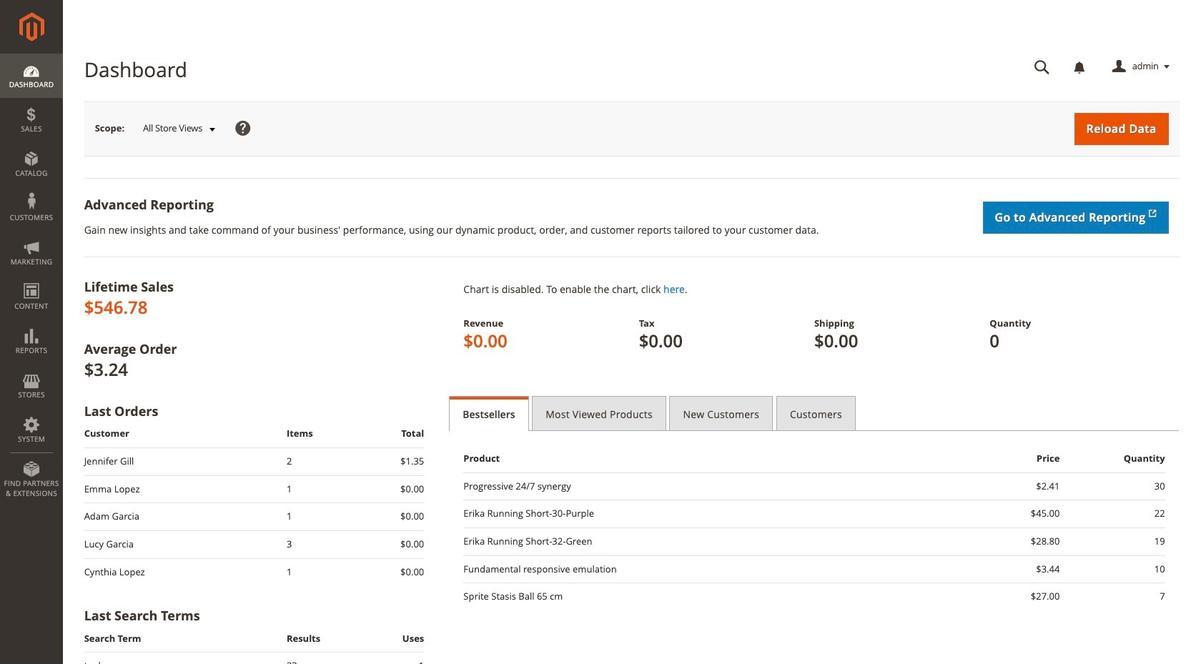 Task type: locate. For each thing, give the bounding box(es) containing it.
magento admin panel image
[[19, 12, 44, 41]]

tab list
[[450, 396, 1180, 431]]

menu bar
[[0, 54, 63, 506]]

None text field
[[1025, 54, 1061, 79]]



